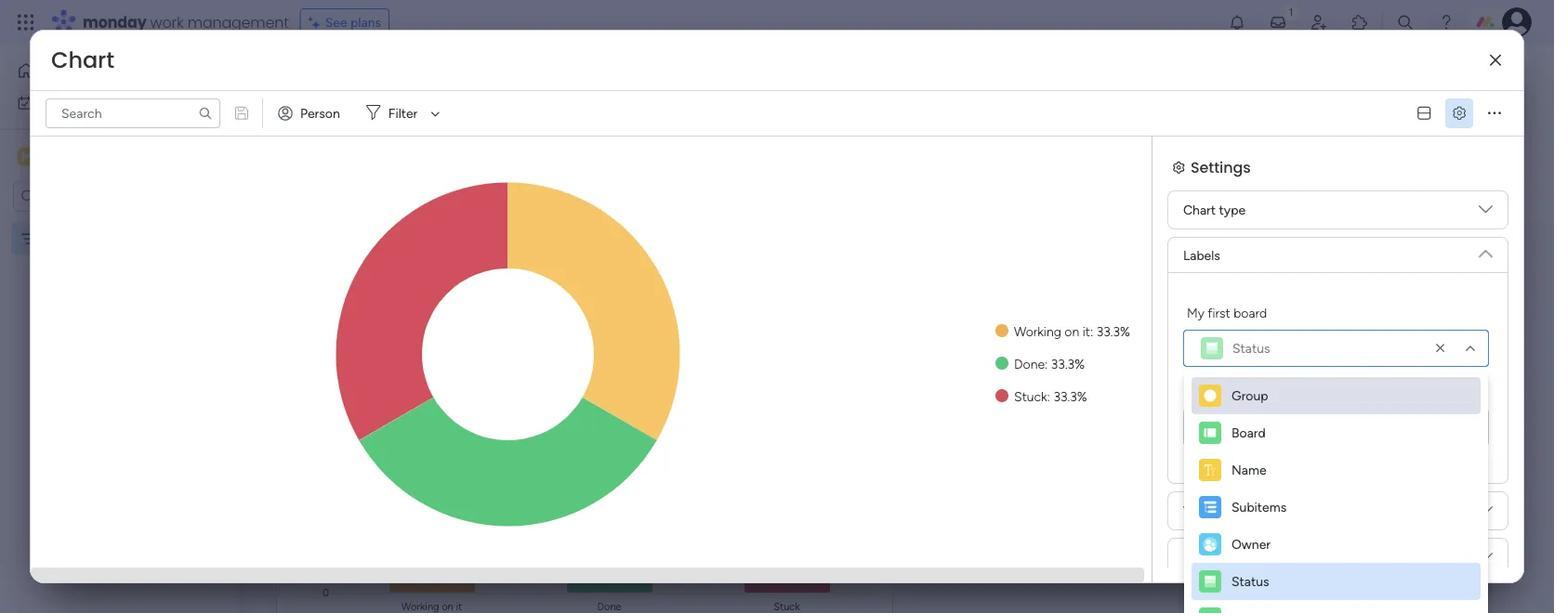 Task type: describe. For each thing, give the bounding box(es) containing it.
33.3% for stuck : 33.3%
[[1054, 389, 1088, 405]]

board for my first board group
[[1234, 305, 1268, 321]]

widget
[[470, 116, 510, 132]]

board
[[1232, 425, 1266, 441]]

my inside 'heading'
[[1261, 384, 1278, 400]]

stuck : 33.3%
[[1015, 389, 1088, 405]]

notifications image
[[1228, 13, 1247, 32]]

more
[[1184, 550, 1214, 566]]

dapulse dropdown down arrow image for more settings
[[1480, 551, 1493, 571]]

values
[[1184, 504, 1222, 519]]

help image
[[1438, 13, 1456, 32]]

1 vertical spatial chart
[[1184, 202, 1216, 218]]

new project
[[289, 116, 362, 132]]

filter button
[[359, 99, 447, 128]]

selection
[[1224, 420, 1277, 436]]

: for stuck : 33.3%
[[1048, 389, 1051, 405]]

no
[[1203, 420, 1221, 436]]

home
[[43, 63, 78, 79]]

chart main content
[[246, 226, 1555, 614]]

my inside button
[[41, 95, 59, 111]]

Chart field
[[46, 45, 119, 76]]

my first board heading
[[1188, 303, 1268, 323]]

subitems for subitems
[[1232, 500, 1287, 516]]

inbox image
[[1269, 13, 1288, 32]]

Filter dashboard by text search field
[[46, 99, 220, 128]]

owner
[[1232, 537, 1271, 553]]

v2 funnel image
[[371, 257, 384, 270]]

new
[[289, 116, 316, 132]]

settings
[[1217, 550, 1264, 566]]

status inside my first board group
[[1233, 341, 1271, 357]]

subitems of my first board
[[1188, 384, 1341, 400]]

dapulse dropdown down arrow image for values
[[1480, 504, 1493, 525]]

Search field
[[550, 111, 606, 137]]

working on it : 33.3%
[[1015, 324, 1131, 339]]

my first board for my first board field
[[287, 60, 435, 92]]

1 vertical spatial status
[[1232, 574, 1270, 590]]

subitems of my first board heading
[[1188, 382, 1341, 402]]

see plans button
[[300, 8, 390, 36]]

my work
[[41, 95, 90, 111]]

add
[[443, 116, 467, 132]]

0 vertical spatial :
[[1091, 324, 1094, 339]]

m
[[21, 149, 32, 165]]

chart type
[[1184, 202, 1246, 218]]

monday
[[83, 12, 147, 33]]

subitems for subitems of my first board
[[1188, 384, 1242, 400]]

0 vertical spatial 33.3%
[[1097, 324, 1131, 339]]

home button
[[11, 56, 200, 86]]

first inside subitems of my first board 'heading'
[[1282, 384, 1304, 400]]

my first board group
[[1184, 303, 1490, 367]]

main
[[43, 148, 75, 166]]

more settings
[[1184, 550, 1264, 566]]

name
[[1232, 463, 1267, 478]]

chart inside main content
[[306, 252, 354, 275]]

workspace
[[79, 148, 153, 166]]

My first board field
[[283, 60, 440, 92]]

stuck
[[1015, 389, 1048, 405]]

workspace image
[[18, 146, 36, 167]]

main workspace
[[43, 148, 153, 166]]



Task type: locate. For each thing, give the bounding box(es) containing it.
1 vertical spatial 33.3%
[[1052, 356, 1085, 372]]

of
[[1245, 384, 1258, 400]]

33.3% right it
[[1097, 324, 1131, 339]]

board up of in the right bottom of the page
[[1234, 305, 1268, 321]]

0 vertical spatial first
[[324, 60, 364, 92]]

status up of in the right bottom of the page
[[1233, 341, 1271, 357]]

subitems up no at the right of page
[[1188, 384, 1242, 400]]

status down settings
[[1232, 574, 1270, 590]]

33.3%
[[1097, 324, 1131, 339], [1052, 356, 1085, 372], [1054, 389, 1088, 405]]

2 horizontal spatial first
[[1282, 384, 1304, 400]]

search everything image
[[1397, 13, 1415, 32]]

filter
[[389, 106, 418, 121]]

my down labels
[[1188, 305, 1205, 321]]

done : 33.3%
[[1015, 356, 1085, 372]]

board for my first board field
[[370, 60, 435, 92]]

2 horizontal spatial chart
[[1184, 202, 1216, 218]]

board inside 'heading'
[[1307, 384, 1341, 400]]

: up stuck : 33.3%
[[1045, 356, 1048, 372]]

1 horizontal spatial my first board
[[1188, 305, 1268, 321]]

type
[[1220, 202, 1246, 218]]

management
[[188, 12, 289, 33]]

2 dapulse dropdown down arrow image from the top
[[1480, 240, 1493, 261]]

first inside my first board heading
[[1208, 305, 1231, 321]]

work inside button
[[62, 95, 90, 111]]

my right of in the right bottom of the page
[[1261, 384, 1278, 400]]

board
[[370, 60, 435, 92], [1234, 305, 1268, 321], [1307, 384, 1341, 400]]

1 vertical spatial board
[[1234, 305, 1268, 321]]

1 image
[[1283, 1, 1300, 22]]

first for my first board field
[[324, 60, 364, 92]]

:
[[1091, 324, 1094, 339], [1045, 356, 1048, 372], [1048, 389, 1051, 405]]

2 vertical spatial 33.3%
[[1054, 389, 1088, 405]]

my up person popup button
[[287, 60, 319, 92]]

my first board for my first board group
[[1188, 305, 1268, 321]]

on
[[1065, 324, 1080, 339]]

v2 settings line image
[[1454, 107, 1467, 120]]

work for monday
[[150, 12, 184, 33]]

board inside field
[[370, 60, 435, 92]]

my first board up project
[[287, 60, 435, 92]]

1 horizontal spatial work
[[150, 12, 184, 33]]

33.3% down the done : 33.3%
[[1054, 389, 1088, 405]]

: right on
[[1091, 324, 1094, 339]]

1 vertical spatial :
[[1045, 356, 1048, 372]]

1 horizontal spatial chart
[[306, 252, 354, 275]]

subitems up owner
[[1232, 500, 1287, 516]]

1 horizontal spatial board
[[1234, 305, 1268, 321]]

0 vertical spatial chart
[[51, 45, 114, 76]]

workspace selection element
[[18, 146, 155, 170]]

dapulse dropdown down arrow image
[[1480, 203, 1493, 224], [1480, 240, 1493, 261], [1480, 504, 1493, 525], [1480, 551, 1493, 571]]

subitems of my first board group
[[1184, 382, 1490, 446]]

settings
[[1191, 157, 1251, 178]]

0 horizontal spatial work
[[62, 95, 90, 111]]

2 vertical spatial :
[[1048, 389, 1051, 405]]

my first board inside my first board field
[[287, 60, 435, 92]]

2 horizontal spatial board
[[1307, 384, 1341, 400]]

0 horizontal spatial board
[[370, 60, 435, 92]]

33.3% for done : 33.3%
[[1052, 356, 1085, 372]]

more dots image
[[1489, 107, 1502, 120]]

work down home
[[62, 95, 90, 111]]

v2 split view image
[[1418, 107, 1431, 120]]

board up filter popup button on the top left of page
[[370, 60, 435, 92]]

monday work management
[[83, 12, 289, 33]]

0 horizontal spatial first
[[324, 60, 364, 92]]

1 vertical spatial work
[[62, 95, 90, 111]]

2 vertical spatial board
[[1307, 384, 1341, 400]]

dapulse x slim image
[[1491, 54, 1502, 67]]

0 horizontal spatial my first board
[[287, 60, 435, 92]]

plans
[[351, 14, 381, 30]]

apps image
[[1351, 13, 1370, 32]]

0 vertical spatial work
[[150, 12, 184, 33]]

dapulse dropdown down arrow image for labels
[[1480, 240, 1493, 261]]

new project button
[[282, 109, 369, 139]]

first up person
[[324, 60, 364, 92]]

0 horizontal spatial chart
[[51, 45, 114, 76]]

board inside heading
[[1234, 305, 1268, 321]]

1 dapulse dropdown down arrow image from the top
[[1480, 203, 1493, 224]]

1 vertical spatial subitems
[[1232, 500, 1287, 516]]

2 vertical spatial first
[[1282, 384, 1304, 400]]

john smith image
[[1503, 7, 1533, 37]]

invite members image
[[1310, 13, 1329, 32]]

board down my first board group
[[1307, 384, 1341, 400]]

project
[[320, 116, 362, 132]]

work for my
[[62, 95, 90, 111]]

33.3% down on
[[1052, 356, 1085, 372]]

0 vertical spatial board
[[370, 60, 435, 92]]

no selection
[[1203, 420, 1277, 436]]

my inside heading
[[1188, 305, 1205, 321]]

: for done : 33.3%
[[1045, 356, 1048, 372]]

add widget
[[443, 116, 510, 132]]

it
[[1083, 324, 1091, 339]]

arrow down image
[[424, 102, 447, 125]]

0 vertical spatial status
[[1233, 341, 1271, 357]]

first inside my first board field
[[324, 60, 364, 92]]

work
[[150, 12, 184, 33], [62, 95, 90, 111]]

my work button
[[11, 88, 200, 118]]

my inside field
[[287, 60, 319, 92]]

subitems
[[1188, 384, 1242, 400], [1232, 500, 1287, 516]]

labels
[[1184, 247, 1221, 263]]

0 vertical spatial my first board
[[287, 60, 435, 92]]

working
[[1015, 324, 1062, 339]]

my down home
[[41, 95, 59, 111]]

my
[[287, 60, 319, 92], [41, 95, 59, 111], [1188, 305, 1205, 321], [1261, 384, 1278, 400]]

first for my first board group
[[1208, 305, 1231, 321]]

1 vertical spatial first
[[1208, 305, 1231, 321]]

subitems inside 'heading'
[[1188, 384, 1242, 400]]

person
[[300, 106, 340, 121]]

my first board down labels
[[1188, 305, 1268, 321]]

1 horizontal spatial first
[[1208, 305, 1231, 321]]

0 vertical spatial subitems
[[1188, 384, 1242, 400]]

2 vertical spatial chart
[[306, 252, 354, 275]]

done
[[1015, 356, 1045, 372]]

chart left 'v2 funnel' image
[[306, 252, 354, 275]]

my first board inside my first board group
[[1188, 305, 1268, 321]]

status
[[1233, 341, 1271, 357], [1232, 574, 1270, 590]]

1 vertical spatial my first board
[[1188, 305, 1268, 321]]

list box
[[0, 219, 237, 506]]

see plans
[[325, 14, 381, 30]]

option
[[0, 222, 237, 226]]

chart left type
[[1184, 202, 1216, 218]]

add widget button
[[408, 109, 519, 139]]

search image
[[198, 106, 213, 121]]

3 dapulse dropdown down arrow image from the top
[[1480, 504, 1493, 525]]

: down the done : 33.3%
[[1048, 389, 1051, 405]]

my first board
[[287, 60, 435, 92], [1188, 305, 1268, 321]]

4 dapulse dropdown down arrow image from the top
[[1480, 551, 1493, 571]]

work right the monday
[[150, 12, 184, 33]]

person button
[[271, 99, 351, 128]]

select product image
[[17, 13, 35, 32]]

chart up my work
[[51, 45, 114, 76]]

group
[[1232, 388, 1269, 404]]

first right of in the right bottom of the page
[[1282, 384, 1304, 400]]

None search field
[[46, 99, 220, 128]]

first down labels
[[1208, 305, 1231, 321]]

dapulse dropdown down arrow image for chart type
[[1480, 203, 1493, 224]]

first
[[324, 60, 364, 92], [1208, 305, 1231, 321], [1282, 384, 1304, 400]]

chart
[[51, 45, 114, 76], [1184, 202, 1216, 218], [306, 252, 354, 275]]

see
[[325, 14, 347, 30]]



Task type: vqa. For each thing, say whether or not it's contained in the screenshot.
2nd n from the right
no



